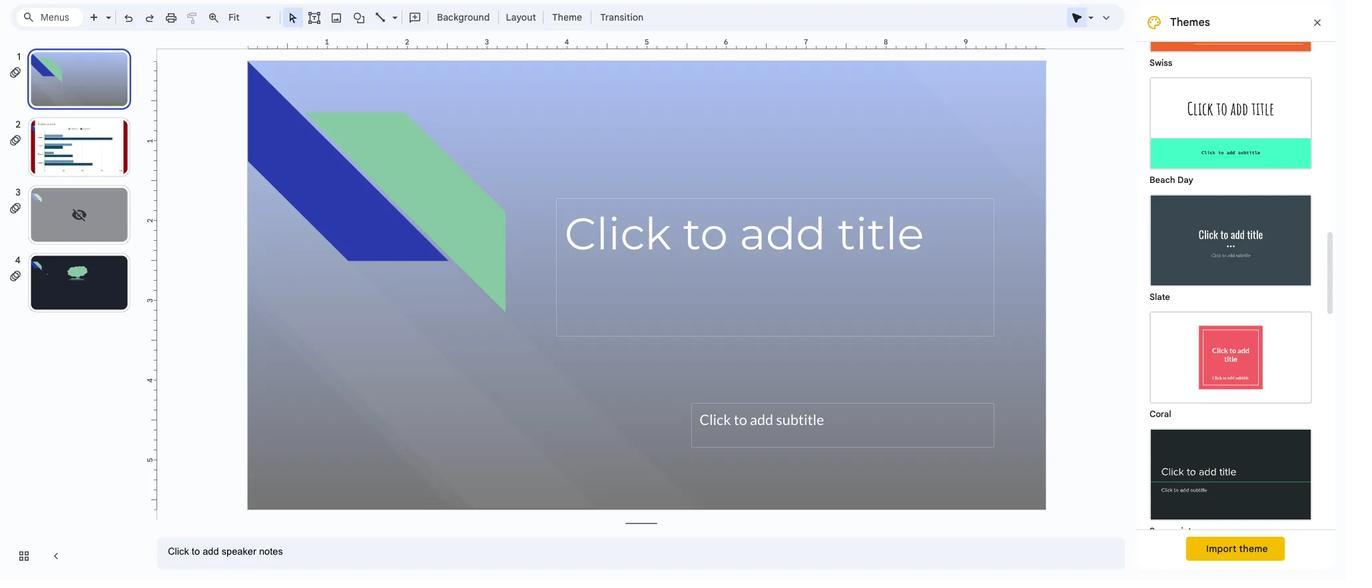Task type: locate. For each thing, give the bounding box(es) containing it.
shape image
[[351, 8, 367, 27]]

select line image
[[389, 9, 398, 13]]

Coral radio
[[1143, 305, 1319, 422]]

new slide with layout image
[[103, 9, 111, 13]]

Zoom text field
[[226, 8, 264, 27]]

mode and view toolbar
[[1067, 4, 1117, 31]]

spearmint
[[1150, 526, 1192, 538]]

Slate radio
[[1143, 188, 1319, 305]]

main toolbar
[[83, 7, 650, 27]]

navigation
[[0, 36, 147, 581]]

Swiss radio
[[1143, 0, 1319, 71]]

swiss
[[1150, 57, 1173, 69]]

coral
[[1150, 409, 1172, 420]]

background
[[437, 11, 490, 23]]

theme button
[[546, 7, 588, 27]]

import theme button
[[1186, 538, 1285, 562]]

day
[[1178, 175, 1194, 186]]

transition button
[[594, 7, 650, 27]]

beach
[[1150, 175, 1176, 186]]



Task type: describe. For each thing, give the bounding box(es) containing it.
theme
[[552, 11, 582, 23]]

navigation inside the "themes" application
[[0, 36, 147, 581]]

Beach Day radio
[[1143, 71, 1319, 188]]

themes application
[[0, 0, 1346, 581]]

layout button
[[502, 7, 540, 27]]

import
[[1206, 544, 1237, 556]]

themes section
[[1136, 0, 1336, 570]]

insert image image
[[329, 8, 344, 27]]

layout
[[506, 11, 536, 23]]

theme
[[1239, 544, 1268, 556]]

themes
[[1170, 16, 1210, 29]]

import theme
[[1206, 544, 1268, 556]]

beach day
[[1150, 175, 1194, 186]]

background button
[[431, 7, 496, 27]]

Spearmint radio
[[1143, 422, 1319, 540]]

slate
[[1150, 292, 1170, 303]]

live pointer settings image
[[1085, 9, 1094, 13]]

transition
[[600, 11, 644, 23]]

Menus field
[[17, 8, 83, 27]]

Zoom field
[[224, 8, 277, 27]]



Task type: vqa. For each thing, say whether or not it's contained in the screenshot.
'Themes' SECTION at the right of page
yes



